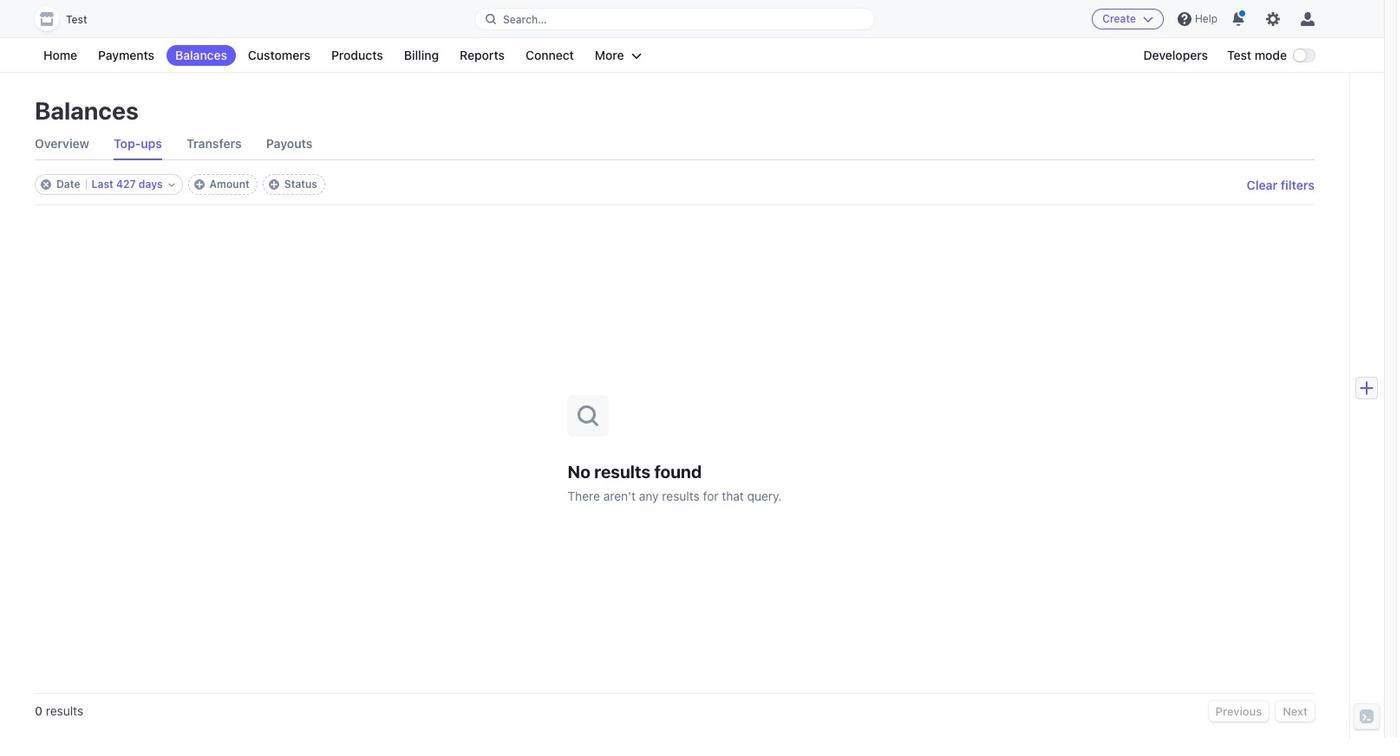 Task type: vqa. For each thing, say whether or not it's contained in the screenshot.
Recent element
no



Task type: locate. For each thing, give the bounding box(es) containing it.
create button
[[1092, 9, 1164, 29]]

top-ups link
[[114, 128, 162, 160]]

products link
[[323, 45, 392, 66]]

overview
[[35, 136, 89, 151]]

0 horizontal spatial test
[[66, 13, 87, 26]]

tab list
[[35, 128, 1315, 160]]

status
[[284, 178, 317, 191]]

results for 0
[[46, 704, 83, 719]]

connect link
[[517, 45, 583, 66]]

billing
[[404, 48, 439, 62]]

days
[[139, 178, 163, 191]]

any
[[639, 489, 659, 503]]

1 vertical spatial test
[[1227, 48, 1252, 62]]

0 vertical spatial balances
[[175, 48, 227, 62]]

clear
[[1247, 177, 1278, 192]]

found
[[654, 462, 702, 482]]

customers
[[248, 48, 310, 62]]

test inside button
[[66, 13, 87, 26]]

Search… search field
[[475, 8, 874, 30]]

more button
[[586, 45, 650, 66]]

amount
[[210, 178, 250, 191]]

reports
[[460, 48, 505, 62]]

results down found
[[662, 489, 700, 503]]

next button
[[1276, 702, 1315, 722]]

clear filters
[[1247, 177, 1315, 192]]

balances right payments
[[175, 48, 227, 62]]

1 horizontal spatial results
[[594, 462, 651, 482]]

test
[[66, 13, 87, 26], [1227, 48, 1252, 62]]

test left mode
[[1227, 48, 1252, 62]]

aren't
[[603, 489, 636, 503]]

results
[[594, 462, 651, 482], [662, 489, 700, 503], [46, 704, 83, 719]]

test mode
[[1227, 48, 1287, 62]]

0 horizontal spatial results
[[46, 704, 83, 719]]

top-ups
[[114, 136, 162, 151]]

developers link
[[1135, 45, 1217, 66]]

transfers link
[[186, 128, 242, 160]]

more
[[595, 48, 624, 62]]

2 horizontal spatial results
[[662, 489, 700, 503]]

add status image
[[269, 180, 279, 190]]

there
[[568, 489, 600, 503]]

0 vertical spatial test
[[66, 13, 87, 26]]

balances up overview
[[35, 96, 139, 125]]

2 vertical spatial results
[[46, 704, 83, 719]]

connect
[[526, 48, 574, 62]]

developers
[[1144, 48, 1208, 62]]

test up home
[[66, 13, 87, 26]]

that
[[722, 489, 744, 503]]

1 horizontal spatial test
[[1227, 48, 1252, 62]]

0 vertical spatial results
[[594, 462, 651, 482]]

tab list containing overview
[[35, 128, 1315, 160]]

test button
[[35, 7, 105, 31]]

transfers
[[186, 136, 242, 151]]

help button
[[1171, 5, 1225, 33]]

toolbar
[[35, 174, 325, 195]]

results for no
[[594, 462, 651, 482]]

balances
[[175, 48, 227, 62], [35, 96, 139, 125]]

products
[[331, 48, 383, 62]]

results up aren't
[[594, 462, 651, 482]]

0 horizontal spatial balances
[[35, 96, 139, 125]]

1 vertical spatial balances
[[35, 96, 139, 125]]

top-
[[114, 136, 141, 151]]

results right 0
[[46, 704, 83, 719]]

1 horizontal spatial balances
[[175, 48, 227, 62]]

previous
[[1216, 705, 1262, 719]]



Task type: describe. For each thing, give the bounding box(es) containing it.
last
[[92, 178, 113, 191]]

clear filters button
[[1247, 177, 1315, 192]]

help
[[1195, 12, 1218, 25]]

payouts
[[266, 136, 313, 151]]

home
[[43, 48, 77, 62]]

ups
[[141, 136, 162, 151]]

edit date image
[[168, 181, 175, 188]]

0
[[35, 704, 42, 719]]

customers link
[[239, 45, 319, 66]]

test for test
[[66, 13, 87, 26]]

0 results
[[35, 704, 83, 719]]

427
[[116, 178, 136, 191]]

reports link
[[451, 45, 513, 66]]

last 427 days
[[92, 178, 163, 191]]

previous button
[[1209, 702, 1269, 722]]

date
[[56, 178, 80, 191]]

balances link
[[167, 45, 236, 66]]

mode
[[1255, 48, 1287, 62]]

no results found there aren't any results for that query.
[[568, 462, 782, 503]]

no
[[568, 462, 591, 482]]

billing link
[[395, 45, 448, 66]]

search…
[[503, 13, 547, 26]]

payments link
[[89, 45, 163, 66]]

toolbar containing date
[[35, 174, 325, 195]]

payments
[[98, 48, 154, 62]]

create
[[1103, 12, 1136, 25]]

balances inside balances link
[[175, 48, 227, 62]]

filters
[[1281, 177, 1315, 192]]

overview link
[[35, 128, 89, 160]]

for
[[703, 489, 719, 503]]

next
[[1283, 705, 1308, 719]]

remove date image
[[41, 180, 51, 190]]

home link
[[35, 45, 86, 66]]

1 vertical spatial results
[[662, 489, 700, 503]]

add amount image
[[194, 180, 204, 190]]

test for test mode
[[1227, 48, 1252, 62]]

query.
[[747, 489, 782, 503]]

Search… text field
[[475, 8, 874, 30]]

payouts link
[[266, 128, 313, 160]]



